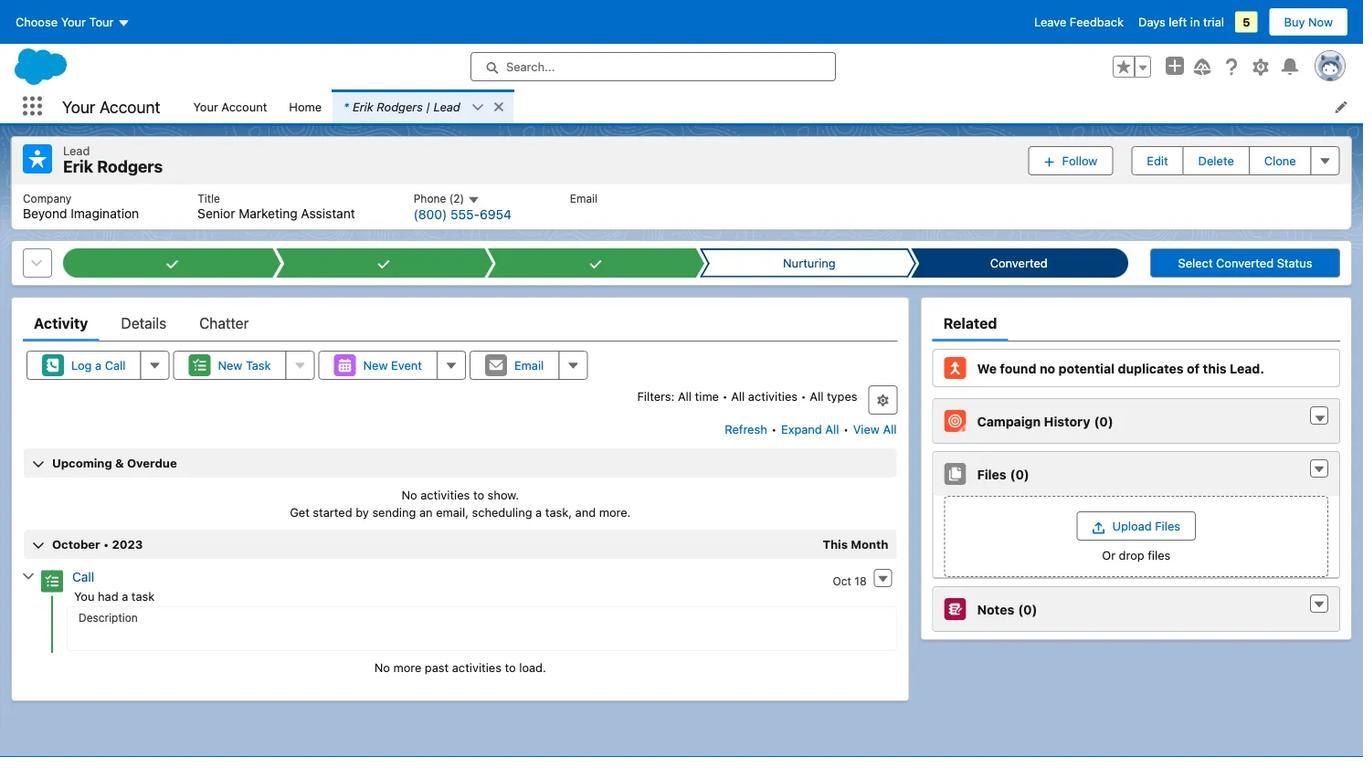 Task type: locate. For each thing, give the bounding box(es) containing it.
clone button
[[1249, 146, 1312, 175]]

rodgers for erik rodgers
[[97, 157, 163, 176]]

0 horizontal spatial no
[[374, 661, 390, 675]]

now
[[1309, 15, 1333, 29]]

buy now
[[1284, 15, 1333, 29]]

a right log
[[95, 359, 102, 373]]

1 vertical spatial text default image
[[22, 570, 35, 583]]

(0) inside files element
[[1010, 467, 1030, 482]]

choose
[[16, 15, 58, 29]]

0 vertical spatial a
[[95, 359, 102, 373]]

text default image inside the notes element
[[1313, 599, 1326, 612]]

• left 2023
[[103, 538, 109, 552]]

text default image
[[492, 101, 505, 113], [471, 101, 484, 114], [1313, 463, 1326, 476], [1313, 599, 1326, 612]]

* erik rodgers | lead
[[344, 100, 460, 113]]

assistant
[[301, 206, 355, 221]]

files down campaign
[[977, 467, 1007, 482]]

converted right the select
[[1216, 256, 1274, 270]]

lead
[[434, 100, 460, 113], [63, 143, 90, 157]]

new left "task"
[[218, 359, 242, 373]]

a left the task,
[[536, 506, 542, 520]]

(0) right notes
[[1018, 602, 1038, 617]]

1 horizontal spatial rodgers
[[377, 100, 423, 113]]

rodgers
[[377, 100, 423, 113], [97, 157, 163, 176]]

2 new from the left
[[363, 359, 388, 373]]

leave feedback
[[1035, 15, 1124, 29]]

list containing your account
[[182, 90, 1363, 123]]

new event button
[[319, 351, 438, 380]]

new for new task
[[218, 359, 242, 373]]

expand
[[781, 423, 822, 437]]

get
[[290, 506, 310, 520]]

1 horizontal spatial your account
[[193, 100, 267, 113]]

task image
[[41, 571, 63, 592]]

filters: all time • all activities • all types
[[637, 389, 858, 403]]

files
[[977, 467, 1007, 482], [1155, 520, 1181, 533]]

more.
[[599, 506, 631, 520]]

1 horizontal spatial account
[[221, 100, 267, 113]]

call up you
[[72, 570, 94, 585]]

to left load.
[[505, 661, 516, 675]]

lead inside lead erik rodgers
[[63, 143, 90, 157]]

new inside button
[[363, 359, 388, 373]]

marketing
[[239, 206, 298, 221]]

notes element
[[933, 587, 1341, 633]]

past
[[425, 661, 449, 675]]

details
[[121, 315, 166, 332]]

• left expand
[[772, 423, 777, 437]]

activity link
[[34, 305, 88, 342]]

by
[[356, 506, 369, 520]]

1 vertical spatial lead
[[63, 143, 90, 157]]

scheduling
[[472, 506, 532, 520]]

0 horizontal spatial converted
[[991, 256, 1048, 270]]

0 horizontal spatial erik
[[63, 157, 93, 176]]

2 converted from the left
[[1216, 256, 1274, 270]]

1 converted from the left
[[991, 256, 1048, 270]]

tab list
[[23, 305, 898, 342]]

no more past activities to load.
[[374, 661, 546, 675]]

2 horizontal spatial a
[[536, 506, 542, 520]]

• right 'time'
[[722, 389, 728, 403]]

new event
[[363, 359, 422, 373]]

0 vertical spatial no
[[402, 488, 417, 502]]

0 vertical spatial list
[[182, 90, 1363, 123]]

your account left home
[[193, 100, 267, 113]]

rodgers inside lead erik rodgers
[[97, 157, 163, 176]]

campaign
[[977, 414, 1041, 429]]

text default image
[[467, 194, 480, 206], [22, 570, 35, 583]]

a
[[95, 359, 102, 373], [536, 506, 542, 520], [122, 590, 128, 603]]

days
[[1139, 15, 1166, 29]]

had
[[98, 590, 118, 603]]

1 vertical spatial call
[[72, 570, 94, 585]]

• left 'view'
[[844, 423, 849, 437]]

activities up email,
[[421, 488, 470, 502]]

history
[[1044, 414, 1091, 429]]

0 vertical spatial files
[[977, 467, 1007, 482]]

related tab panel
[[933, 342, 1341, 633]]

(800) 555-6954
[[414, 207, 512, 222]]

your inside your account link
[[193, 100, 218, 113]]

erik inside lead erik rodgers
[[63, 157, 93, 176]]

1 horizontal spatial no
[[402, 488, 417, 502]]

call right log
[[105, 359, 126, 373]]

month
[[851, 538, 889, 552]]

(0) inside the notes element
[[1018, 602, 1038, 617]]

1 horizontal spatial text default image
[[467, 194, 480, 206]]

0 horizontal spatial lead
[[63, 143, 90, 157]]

list for leave feedback link
[[182, 90, 1363, 123]]

activities up refresh button
[[748, 389, 798, 403]]

imagination
[[71, 206, 139, 221]]

activity
[[34, 315, 88, 332]]

duplicates
[[1118, 361, 1184, 376]]

1 horizontal spatial email
[[570, 192, 598, 205]]

a right had
[[122, 590, 128, 603]]

all right 'view'
[[883, 423, 897, 437]]

1 new from the left
[[218, 359, 242, 373]]

1 vertical spatial to
[[505, 661, 516, 675]]

erik right *
[[353, 100, 373, 113]]

group
[[1113, 56, 1151, 78]]

new inside button
[[218, 359, 242, 373]]

1 vertical spatial no
[[374, 661, 390, 675]]

follow button
[[1029, 146, 1113, 175]]

no inside no activities to show. get started by sending an email, scheduling a task, and more.
[[402, 488, 417, 502]]

drop
[[1119, 548, 1145, 562]]

we
[[977, 361, 997, 376]]

path options list box
[[63, 249, 1129, 278]]

converted inside path options list box
[[991, 256, 1048, 270]]

converted link
[[919, 249, 1119, 278]]

started
[[313, 506, 352, 520]]

0 horizontal spatial email
[[514, 359, 544, 373]]

1 horizontal spatial lead
[[434, 100, 460, 113]]

activities right past
[[452, 661, 502, 675]]

nurturing
[[783, 256, 836, 270]]

select converted status
[[1178, 256, 1313, 270]]

0 vertical spatial text default image
[[467, 194, 480, 206]]

no more past activities to load. status
[[23, 661, 898, 675]]

no left more
[[374, 661, 390, 675]]

details link
[[121, 305, 166, 342]]

your account up lead erik rodgers
[[62, 97, 160, 116]]

0 vertical spatial lead
[[434, 100, 460, 113]]

activities inside no activities to show. get started by sending an email, scheduling a task, and more.
[[421, 488, 470, 502]]

files up files
[[1155, 520, 1181, 533]]

1 horizontal spatial call
[[105, 359, 126, 373]]

rodgers up imagination at the left
[[97, 157, 163, 176]]

0 vertical spatial to
[[473, 488, 484, 502]]

new
[[218, 359, 242, 373], [363, 359, 388, 373]]

list
[[182, 90, 1363, 123], [12, 184, 1351, 230]]

2 vertical spatial (0)
[[1018, 602, 1038, 617]]

select
[[1178, 256, 1213, 270]]

2 vertical spatial a
[[122, 590, 128, 603]]

rodgers left "|"
[[377, 100, 423, 113]]

lead.
[[1230, 361, 1265, 376]]

0 vertical spatial call
[[105, 359, 126, 373]]

|
[[426, 100, 430, 113]]

to
[[473, 488, 484, 502], [505, 661, 516, 675]]

all left 'time'
[[678, 389, 692, 403]]

1 vertical spatial email
[[514, 359, 544, 373]]

buy now button
[[1269, 7, 1349, 37]]

account
[[100, 97, 160, 116], [221, 100, 267, 113]]

0 vertical spatial (0)
[[1094, 414, 1114, 429]]

1 horizontal spatial converted
[[1216, 256, 1274, 270]]

text default image left task image
[[22, 570, 35, 583]]

email button
[[470, 351, 560, 380]]

text default image inside files element
[[1313, 463, 1326, 476]]

1 horizontal spatial erik
[[353, 100, 373, 113]]

a inside log a call button
[[95, 359, 102, 373]]

(800) 555-6954 link
[[414, 207, 512, 222]]

this month
[[823, 538, 889, 552]]

campaign history element
[[933, 399, 1341, 444]]

show.
[[488, 488, 519, 502]]

all right expand
[[826, 423, 839, 437]]

all
[[678, 389, 692, 403], [731, 389, 745, 403], [810, 389, 824, 403], [826, 423, 839, 437], [883, 423, 897, 437]]

0 horizontal spatial account
[[100, 97, 160, 116]]

1 horizontal spatial to
[[505, 661, 516, 675]]

1 vertical spatial rodgers
[[97, 157, 163, 176]]

(800)
[[414, 207, 447, 222]]

0 horizontal spatial rodgers
[[97, 157, 163, 176]]

phone (2) button
[[414, 192, 480, 206]]

related
[[944, 315, 997, 332]]

converted up "related" link
[[991, 256, 1048, 270]]

1 vertical spatial a
[[536, 506, 542, 520]]

days left in trial
[[1139, 15, 1225, 29]]

1 vertical spatial (0)
[[1010, 467, 1030, 482]]

erik for erik rodgers | lead
[[353, 100, 373, 113]]

1 horizontal spatial a
[[122, 590, 128, 603]]

all right 'time'
[[731, 389, 745, 403]]

to left show. at the left bottom of page
[[473, 488, 484, 502]]

text default image right the (2)
[[467, 194, 480, 206]]

(0) inside campaign history element
[[1094, 414, 1114, 429]]

1 vertical spatial files
[[1155, 520, 1181, 533]]

list item
[[333, 90, 513, 123]]

(0) down campaign
[[1010, 467, 1030, 482]]

1 horizontal spatial new
[[363, 359, 388, 373]]

lead right lead icon
[[63, 143, 90, 157]]

email,
[[436, 506, 469, 520]]

notes (0)
[[977, 602, 1038, 617]]

0 horizontal spatial to
[[473, 488, 484, 502]]

0 horizontal spatial new
[[218, 359, 242, 373]]

0 horizontal spatial a
[[95, 359, 102, 373]]

company
[[23, 192, 72, 205]]

account up lead erik rodgers
[[100, 97, 160, 116]]

call link
[[72, 570, 94, 585]]

1 vertical spatial activities
[[421, 488, 470, 502]]

0 vertical spatial rodgers
[[377, 100, 423, 113]]

this
[[1203, 361, 1227, 376]]

0 vertical spatial erik
[[353, 100, 373, 113]]

phone (2)
[[414, 192, 467, 205]]

found
[[1000, 361, 1037, 376]]

(0) right history in the bottom of the page
[[1094, 414, 1114, 429]]

account left home
[[221, 100, 267, 113]]

erik for erik rodgers
[[63, 157, 93, 176]]

1 vertical spatial erik
[[63, 157, 93, 176]]

list for your account link
[[12, 184, 1351, 230]]

1 vertical spatial list
[[12, 184, 1351, 230]]

no for activities
[[402, 488, 417, 502]]

erik up company beyond imagination
[[63, 157, 93, 176]]

lead image
[[23, 144, 52, 174]]

no up sending
[[402, 488, 417, 502]]

new left event
[[363, 359, 388, 373]]

list containing beyond imagination
[[12, 184, 1351, 230]]

0 vertical spatial email
[[570, 192, 598, 205]]

lead right "|"
[[434, 100, 460, 113]]

upcoming & overdue
[[52, 457, 177, 470]]



Task type: vqa. For each thing, say whether or not it's contained in the screenshot.
Erik within the Lead Erik Rodgers
yes



Task type: describe. For each thing, give the bounding box(es) containing it.
trial
[[1204, 15, 1225, 29]]

filters:
[[637, 389, 675, 403]]

refresh • expand all • view all
[[725, 423, 897, 437]]

*
[[344, 100, 349, 113]]

task
[[131, 590, 155, 603]]

oct 18
[[833, 575, 867, 588]]

an
[[419, 506, 433, 520]]

(0) for files (0)
[[1010, 467, 1030, 482]]

select converted status button
[[1150, 249, 1341, 278]]

converted inside button
[[1216, 256, 1274, 270]]

company beyond imagination
[[23, 192, 139, 221]]

edit button
[[1132, 146, 1184, 175]]

0 horizontal spatial your account
[[62, 97, 160, 116]]

email inside list
[[570, 192, 598, 205]]

files (0)
[[977, 467, 1030, 482]]

&
[[115, 457, 124, 470]]

log a call
[[71, 359, 126, 373]]

0 horizontal spatial files
[[977, 467, 1007, 482]]

• up expand
[[801, 389, 807, 403]]

tab list containing activity
[[23, 305, 898, 342]]

account inside your account link
[[221, 100, 267, 113]]

text default image inside phone (2) popup button
[[467, 194, 480, 206]]

october
[[52, 538, 100, 552]]

lead erik rodgers
[[63, 143, 163, 176]]

nurturing link
[[708, 249, 908, 278]]

0 vertical spatial activities
[[748, 389, 798, 403]]

search... button
[[471, 52, 836, 81]]

status
[[1277, 256, 1313, 270]]

2 vertical spatial activities
[[452, 661, 502, 675]]

tour
[[89, 15, 114, 29]]

leave
[[1035, 15, 1067, 29]]

or
[[1102, 548, 1116, 562]]

6954
[[480, 207, 512, 222]]

call inside button
[[105, 359, 126, 373]]

no activities to show. get started by sending an email, scheduling a task, and more.
[[290, 488, 631, 520]]

follow
[[1062, 154, 1098, 167]]

in
[[1191, 15, 1200, 29]]

your account link
[[182, 90, 278, 123]]

new for new event
[[363, 359, 388, 373]]

all left "types"
[[810, 389, 824, 403]]

delete
[[1199, 154, 1234, 167]]

1 horizontal spatial files
[[1155, 520, 1181, 533]]

related link
[[944, 305, 997, 342]]

your account inside your account link
[[193, 100, 267, 113]]

phone
[[414, 192, 446, 205]]

edit
[[1147, 154, 1168, 167]]

chatter
[[199, 315, 249, 332]]

rodgers for erik rodgers | lead
[[377, 100, 423, 113]]

task
[[246, 359, 271, 373]]

choose your tour
[[16, 15, 114, 29]]

your inside "choose your tour" dropdown button
[[61, 15, 86, 29]]

files element
[[933, 452, 1341, 580]]

and
[[575, 506, 596, 520]]

title
[[198, 192, 220, 205]]

event
[[391, 359, 422, 373]]

refresh
[[725, 423, 767, 437]]

buy
[[1284, 15, 1305, 29]]

more
[[393, 661, 422, 675]]

list item containing *
[[333, 90, 513, 123]]

october  •  2023
[[52, 538, 143, 552]]

we found no potential duplicates of this lead.
[[977, 361, 1265, 376]]

(0) for notes (0)
[[1018, 602, 1038, 617]]

log a call button
[[27, 351, 141, 380]]

expand all button
[[780, 415, 840, 444]]

types
[[827, 389, 858, 403]]

0 horizontal spatial text default image
[[22, 570, 35, 583]]

5
[[1243, 15, 1251, 29]]

chatter link
[[199, 305, 249, 342]]

sending
[[372, 506, 416, 520]]

new task button
[[173, 351, 287, 380]]

upcoming
[[52, 457, 112, 470]]

0 horizontal spatial call
[[72, 570, 94, 585]]

18
[[855, 575, 867, 588]]

view
[[853, 423, 880, 437]]

clone
[[1265, 154, 1296, 167]]

files
[[1148, 548, 1171, 562]]

notes
[[977, 602, 1015, 617]]

555-
[[451, 207, 480, 222]]

to inside no activities to show. get started by sending an email, scheduling a task, and more.
[[473, 488, 484, 502]]

email inside 'button'
[[514, 359, 544, 373]]

delete button
[[1183, 146, 1250, 175]]

load.
[[519, 661, 546, 675]]

campaign history (0)
[[977, 414, 1114, 429]]

beyond
[[23, 206, 67, 221]]

task,
[[545, 506, 572, 520]]

home link
[[278, 90, 333, 123]]

title senior marketing assistant
[[198, 192, 355, 221]]

left
[[1169, 15, 1187, 29]]

upload files
[[1113, 520, 1181, 533]]

no
[[1040, 361, 1056, 376]]

a inside no activities to show. get started by sending an email, scheduling a task, and more.
[[536, 506, 542, 520]]

2023
[[112, 538, 143, 552]]

this
[[823, 538, 848, 552]]

feedback
[[1070, 15, 1124, 29]]

no for more
[[374, 661, 390, 675]]



